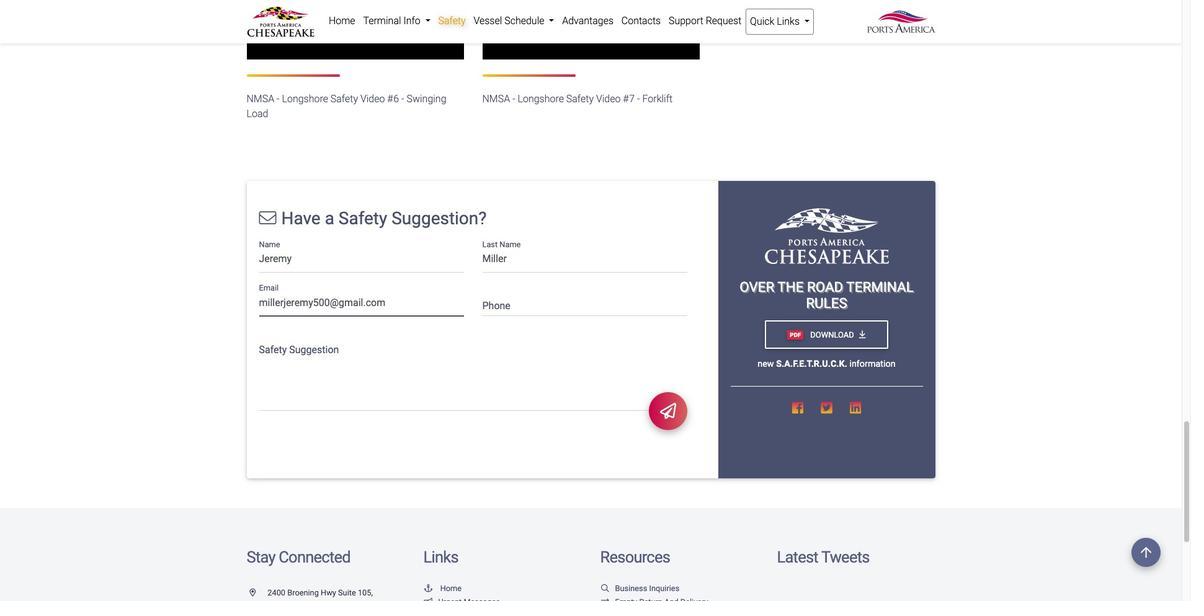 Task type: locate. For each thing, give the bounding box(es) containing it.
over
[[740, 279, 775, 295]]

terminal
[[847, 279, 914, 295]]

video left #7
[[596, 93, 621, 105]]

safety left suggestion
[[259, 344, 287, 356]]

Email text field
[[259, 293, 464, 317]]

quick links
[[750, 16, 802, 27]]

1 vertical spatial home
[[440, 585, 462, 594]]

2400
[[268, 589, 286, 598]]

video image
[[247, 0, 464, 59], [483, 0, 700, 59]]

over the road terminal rules
[[740, 279, 914, 312]]

home link
[[325, 9, 359, 34], [424, 585, 462, 594]]

0 vertical spatial home
[[329, 15, 355, 27]]

2 video image from the left
[[483, 0, 700, 59]]

phone
[[483, 300, 511, 312]]

1 horizontal spatial video
[[596, 93, 621, 105]]

2400 broening hwy suite 105,
[[247, 589, 373, 602]]

safety
[[438, 15, 466, 27], [331, 93, 358, 105], [567, 93, 594, 105], [339, 208, 387, 229], [259, 344, 287, 356]]

suite
[[338, 589, 356, 598]]

3 - from the left
[[513, 93, 516, 105]]

home
[[329, 15, 355, 27], [440, 585, 462, 594]]

#7
[[623, 93, 635, 105]]

1 video from the left
[[360, 93, 385, 105]]

vessel schedule link
[[470, 9, 558, 34]]

Safety Suggestion text field
[[259, 337, 687, 412]]

2 video from the left
[[596, 93, 621, 105]]

terminal
[[363, 15, 401, 27]]

0 horizontal spatial nmsa
[[247, 93, 274, 105]]

longshore
[[282, 93, 328, 105], [518, 93, 564, 105]]

2 - from the left
[[402, 93, 404, 105]]

name
[[259, 240, 280, 249], [500, 240, 521, 249]]

1 nmsa from the left
[[247, 93, 274, 105]]

home left 'terminal'
[[329, 15, 355, 27]]

longshore for nmsa - longshore safety video #6 - swinging load
[[282, 93, 328, 105]]

contacts
[[622, 15, 661, 27]]

0 vertical spatial home link
[[325, 9, 359, 34]]

the
[[778, 279, 804, 295]]

longshore inside nmsa - longshore safety video #6 - swinging load
[[282, 93, 328, 105]]

1 horizontal spatial longshore
[[518, 93, 564, 105]]

0 horizontal spatial video
[[360, 93, 385, 105]]

links
[[777, 16, 800, 27], [424, 549, 459, 568]]

name right last
[[500, 240, 521, 249]]

stay connected
[[247, 549, 351, 568]]

info
[[404, 15, 421, 27]]

nmsa inside nmsa - longshore safety video #6 - swinging load
[[247, 93, 274, 105]]

video left "#6"
[[360, 93, 385, 105]]

1 horizontal spatial nmsa
[[483, 93, 510, 105]]

advantages
[[562, 15, 614, 27]]

have a safety suggestion?
[[281, 208, 487, 229]]

vessel
[[474, 15, 502, 27]]

have
[[281, 208, 321, 229]]

1 video image from the left
[[247, 0, 464, 59]]

nmsa
[[247, 93, 274, 105], [483, 93, 510, 105]]

links up anchor icon
[[424, 549, 459, 568]]

home link up bullhorn icon
[[424, 585, 462, 594]]

nmsa - longshore safety video #7 - forklift
[[483, 93, 673, 105]]

1 horizontal spatial home
[[440, 585, 462, 594]]

2400 broening hwy suite 105, link
[[247, 589, 373, 602]]

video for #7
[[596, 93, 621, 105]]

go to top image
[[1132, 539, 1161, 568]]

video inside nmsa - longshore safety video #6 - swinging load
[[360, 93, 385, 105]]

0 horizontal spatial links
[[424, 549, 459, 568]]

105,
[[358, 589, 373, 598]]

name up email
[[259, 240, 280, 249]]

video
[[360, 93, 385, 105], [596, 93, 621, 105]]

safety left "#6"
[[331, 93, 358, 105]]

2 longshore from the left
[[518, 93, 564, 105]]

home link left 'terminal'
[[325, 9, 359, 34]]

-
[[277, 93, 280, 105], [402, 93, 404, 105], [513, 93, 516, 105], [637, 93, 640, 105]]

2 nmsa from the left
[[483, 93, 510, 105]]

1 vertical spatial links
[[424, 549, 459, 568]]

safety right a
[[339, 208, 387, 229]]

safety left vessel
[[438, 15, 466, 27]]

resources
[[600, 549, 670, 568]]

connected
[[279, 549, 351, 568]]

broening
[[287, 589, 319, 598]]

1 horizontal spatial name
[[500, 240, 521, 249]]

information
[[850, 359, 896, 370]]

latest
[[777, 549, 819, 568]]

home right anchor icon
[[440, 585, 462, 594]]

terminal info link
[[359, 9, 434, 34]]

0 horizontal spatial home link
[[325, 9, 359, 34]]

schedule
[[505, 15, 545, 27]]

safety link
[[434, 9, 470, 34]]

0 vertical spatial links
[[777, 16, 800, 27]]

safety left #7
[[567, 93, 594, 105]]

longshore for nmsa - longshore safety video #7 - forklift
[[518, 93, 564, 105]]

exchange image
[[600, 599, 610, 602]]

0 horizontal spatial video image
[[247, 0, 464, 59]]

1 horizontal spatial video image
[[483, 0, 700, 59]]

1 horizontal spatial links
[[777, 16, 800, 27]]

1 longshore from the left
[[282, 93, 328, 105]]

0 horizontal spatial longshore
[[282, 93, 328, 105]]

Name text field
[[259, 249, 464, 273]]

1 horizontal spatial home link
[[424, 585, 462, 594]]

#6
[[387, 93, 399, 105]]

vessel schedule
[[474, 15, 547, 27]]

0 horizontal spatial name
[[259, 240, 280, 249]]

links right quick
[[777, 16, 800, 27]]



Task type: vqa. For each thing, say whether or not it's contained in the screenshot.
Have a Safety Suggestion? in the left top of the page
yes



Task type: describe. For each thing, give the bounding box(es) containing it.
bullhorn image
[[424, 599, 433, 602]]

contacts link
[[618, 9, 665, 34]]

a
[[325, 208, 334, 229]]

facebook square image
[[792, 402, 804, 416]]

video image for #6
[[247, 0, 464, 59]]

arrow to bottom image
[[859, 330, 866, 339]]

stay
[[247, 549, 275, 568]]

advantages link
[[558, 9, 618, 34]]

video image for #7
[[483, 0, 700, 59]]

support request link
[[665, 9, 746, 34]]

new
[[758, 359, 774, 370]]

anchor image
[[424, 586, 433, 594]]

new s.a.f.e.t.r.u.c.k. information
[[758, 359, 896, 370]]

terminal info
[[363, 15, 423, 27]]

pdf
[[790, 332, 801, 339]]

hwy
[[321, 589, 336, 598]]

Last Name text field
[[483, 249, 687, 273]]

tweets
[[822, 549, 870, 568]]

1 name from the left
[[259, 240, 280, 249]]

inquiries
[[649, 585, 680, 594]]

business inquiries link
[[600, 585, 680, 594]]

nmsa for nmsa - longshore safety video #7 - forklift
[[483, 93, 510, 105]]

forklift
[[643, 93, 673, 105]]

search image
[[600, 586, 610, 594]]

safety inside nmsa - longshore safety video #6 - swinging load
[[331, 93, 358, 105]]

2 name from the left
[[500, 240, 521, 249]]

download
[[809, 330, 854, 340]]

Phone text field
[[483, 293, 687, 317]]

business inquiries
[[615, 585, 680, 594]]

support request
[[669, 15, 742, 27]]

suggestion
[[289, 344, 339, 356]]

1 - from the left
[[277, 93, 280, 105]]

business
[[615, 585, 647, 594]]

map marker alt image
[[250, 590, 266, 598]]

twitter square image
[[821, 402, 833, 416]]

load
[[247, 108, 268, 120]]

request
[[706, 15, 742, 27]]

email
[[259, 284, 279, 293]]

video for #6
[[360, 93, 385, 105]]

swinging
[[407, 93, 447, 105]]

nmsa for nmsa - longshore safety video #6 - swinging load
[[247, 93, 274, 105]]

seagirt terminal image
[[765, 208, 889, 264]]

latest tweets
[[777, 549, 870, 568]]

quick links link
[[746, 9, 814, 35]]

1 vertical spatial home link
[[424, 585, 462, 594]]

4 - from the left
[[637, 93, 640, 105]]

rules
[[806, 296, 848, 312]]

last
[[483, 240, 498, 249]]

quick
[[750, 16, 775, 27]]

linkedin image
[[850, 402, 862, 416]]

nmsa - longshore safety video #6 - swinging load
[[247, 93, 447, 120]]

safety suggestion
[[259, 344, 339, 356]]

road
[[807, 279, 844, 295]]

s.a.f.e.t.r.u.c.k.
[[777, 359, 848, 370]]

0 horizontal spatial home
[[329, 15, 355, 27]]

last name
[[483, 240, 521, 249]]

suggestion?
[[392, 208, 487, 229]]

support
[[669, 15, 704, 27]]



